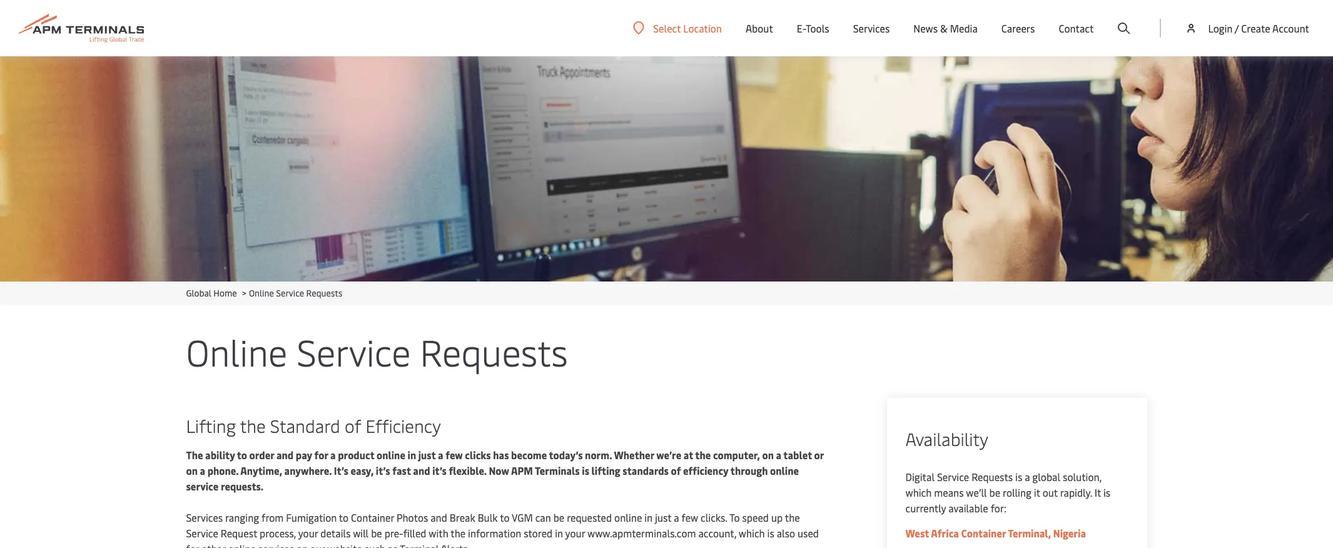 Task type: vqa. For each thing, say whether or not it's contained in the screenshot.
of
yes



Task type: locate. For each thing, give the bounding box(es) containing it.
1 horizontal spatial for
[[314, 448, 328, 462]]

a
[[330, 448, 336, 462], [438, 448, 443, 462], [776, 448, 781, 462], [200, 464, 205, 477], [1025, 470, 1030, 484], [674, 511, 679, 524]]

2 vertical spatial be
[[371, 526, 382, 540]]

available
[[949, 501, 988, 515]]

0 horizontal spatial on
[[186, 464, 198, 477]]

a left tablet
[[776, 448, 781, 462]]

west africa container terminal, nigeria link
[[906, 526, 1086, 540]]

0 horizontal spatial of
[[345, 414, 361, 437]]

in right stored
[[555, 526, 563, 540]]

1 vertical spatial services
[[186, 511, 223, 524]]

which
[[906, 486, 932, 499], [739, 526, 765, 540]]

it's left the flexible.
[[432, 464, 447, 477]]

our
[[310, 542, 325, 548]]

tools
[[806, 21, 829, 35]]

today's
[[549, 448, 583, 462]]

to up the details
[[339, 511, 349, 524]]

online right '>'
[[249, 287, 274, 299]]

1 horizontal spatial on
[[296, 542, 308, 548]]

to
[[237, 448, 247, 462], [339, 511, 349, 524], [500, 511, 510, 524]]

for left other
[[186, 542, 199, 548]]

currently
[[906, 501, 946, 515]]

news & media
[[914, 21, 978, 35]]

for:
[[991, 501, 1007, 515]]

stored
[[524, 526, 553, 540]]

contact
[[1059, 21, 1094, 35]]

on down the
[[186, 464, 198, 477]]

will
[[353, 526, 369, 540]]

be up such
[[371, 526, 382, 540]]

requests inside digital service requests is a global solution, which means we'll be rolling it out rapidly. it is currently available for:
[[972, 470, 1013, 484]]

0 horizontal spatial it's
[[376, 464, 390, 477]]

availability
[[906, 427, 988, 450]]

2 horizontal spatial and
[[431, 511, 447, 524]]

global home link
[[186, 287, 237, 299]]

0 vertical spatial container
[[351, 511, 394, 524]]

0 horizontal spatial and
[[276, 448, 294, 462]]

pay
[[296, 448, 312, 462]]

requests.
[[221, 479, 264, 493]]

few up the flexible.
[[446, 448, 463, 462]]

bulk
[[478, 511, 498, 524]]

service inside digital service requests is a global solution, which means we'll be rolling it out rapidly. it is currently available for:
[[937, 470, 969, 484]]

0 vertical spatial and
[[276, 448, 294, 462]]

information
[[468, 526, 521, 540]]

0 horizontal spatial for
[[186, 542, 199, 548]]

requests for digital
[[972, 470, 1013, 484]]

1 horizontal spatial container
[[961, 526, 1006, 540]]

of down we're at the bottom
[[671, 464, 681, 477]]

it's
[[376, 464, 390, 477], [432, 464, 447, 477]]

on left our
[[296, 542, 308, 548]]

and left pay
[[276, 448, 294, 462]]

africa
[[931, 526, 959, 540]]

just inside the services ranging from fumigation to container photos and break bulk to vgm can be requested online in just a few clicks. to speed up the service request process, your details will be pre-filled with the information stored in your www.apmterminals.com account, which is also used for other online services on our website such as terminal alerts.
[[655, 511, 672, 524]]

a up service
[[200, 464, 205, 477]]

just
[[418, 448, 436, 462], [655, 511, 672, 524]]

is right it
[[1104, 486, 1111, 499]]

is up rolling
[[1015, 470, 1022, 484]]

news
[[914, 21, 938, 35]]

1 horizontal spatial requests
[[420, 327, 568, 376]]

be right can
[[553, 511, 564, 524]]

a left clicks.
[[674, 511, 679, 524]]

0 horizontal spatial few
[[446, 448, 463, 462]]

for inside the ability to order and pay for a product online in just a few clicks has become today's norm. whether we're at the computer, on a tablet or on a phone. anytime, anywhere. it's easy, it's fast and it's flexible. now apm terminals is lifting standards of efficiency through online service requests.
[[314, 448, 328, 462]]

1 vertical spatial requests
[[420, 327, 568, 376]]

in
[[408, 448, 416, 462], [645, 511, 653, 524], [555, 526, 563, 540]]

select location button
[[633, 21, 722, 35]]

be
[[990, 486, 1001, 499], [553, 511, 564, 524], [371, 526, 382, 540]]

lifting
[[186, 414, 236, 437]]

media
[[950, 21, 978, 35]]

and
[[276, 448, 294, 462], [413, 464, 430, 477], [431, 511, 447, 524]]

login / create account
[[1208, 21, 1309, 35]]

2 horizontal spatial be
[[990, 486, 1001, 499]]

just up www.apmterminals.com
[[655, 511, 672, 524]]

anytime,
[[240, 464, 282, 477]]

flexible.
[[449, 464, 487, 477]]

0 horizontal spatial requests
[[306, 287, 342, 299]]

the right at
[[695, 448, 711, 462]]

0 vertical spatial few
[[446, 448, 463, 462]]

and right fast on the left bottom of the page
[[413, 464, 430, 477]]

www.apmterminals.com
[[588, 526, 696, 540]]

is left also on the bottom right of the page
[[767, 526, 774, 540]]

your down requested
[[565, 526, 585, 540]]

it
[[1095, 486, 1101, 499]]

computer,
[[713, 448, 760, 462]]

details
[[321, 526, 351, 540]]

also
[[777, 526, 795, 540]]

1 horizontal spatial few
[[682, 511, 698, 524]]

the up order
[[240, 414, 266, 437]]

1 horizontal spatial and
[[413, 464, 430, 477]]

services
[[853, 21, 890, 35], [186, 511, 223, 524]]

online
[[249, 287, 274, 299], [186, 327, 287, 376]]

is down norm.
[[582, 464, 589, 477]]

which down digital
[[906, 486, 932, 499]]

which inside digital service requests is a global solution, which means we'll be rolling it out rapidly. it is currently available for:
[[906, 486, 932, 499]]

0 vertical spatial in
[[408, 448, 416, 462]]

digital service requests is a global solution, which means we'll be rolling it out rapidly. it is currently available for:
[[906, 470, 1111, 515]]

e-
[[797, 21, 806, 35]]

be up the for:
[[990, 486, 1001, 499]]

0 vertical spatial on
[[762, 448, 774, 462]]

services for services
[[853, 21, 890, 35]]

0 horizontal spatial in
[[408, 448, 416, 462]]

1 vertical spatial just
[[655, 511, 672, 524]]

be inside digital service requests is a global solution, which means we'll be rolling it out rapidly. it is currently available for:
[[990, 486, 1001, 499]]

1 vertical spatial for
[[186, 542, 199, 548]]

2 vertical spatial in
[[555, 526, 563, 540]]

for inside the services ranging from fumigation to container photos and break bulk to vgm can be requested online in just a few clicks. to speed up the service request process, your details will be pre-filled with the information stored in your www.apmterminals.com account, which is also used for other online services on our website such as terminal alerts.
[[186, 542, 199, 548]]

2 horizontal spatial requests
[[972, 470, 1013, 484]]

container down the for:
[[961, 526, 1006, 540]]

efficiency
[[366, 414, 441, 437]]

1 vertical spatial of
[[671, 464, 681, 477]]

which down speed
[[739, 526, 765, 540]]

the right up
[[785, 511, 800, 524]]

process,
[[260, 526, 296, 540]]

ability
[[205, 448, 235, 462]]

to left order
[[237, 448, 247, 462]]

your up our
[[298, 526, 318, 540]]

your
[[298, 526, 318, 540], [565, 526, 585, 540]]

means
[[934, 486, 964, 499]]

0 vertical spatial be
[[990, 486, 1001, 499]]

0 vertical spatial which
[[906, 486, 932, 499]]

container up will
[[351, 511, 394, 524]]

phone.
[[207, 464, 238, 477]]

we're
[[656, 448, 681, 462]]

2 horizontal spatial in
[[645, 511, 653, 524]]

at
[[684, 448, 693, 462]]

is inside the services ranging from fumigation to container photos and break bulk to vgm can be requested online in just a few clicks. to speed up the service request process, your details will be pre-filled with the information stored in your www.apmterminals.com account, which is also used for other online services on our website such as terminal alerts.
[[767, 526, 774, 540]]

clicks
[[465, 448, 491, 462]]

1 horizontal spatial which
[[906, 486, 932, 499]]

1 vertical spatial few
[[682, 511, 698, 524]]

0 vertical spatial for
[[314, 448, 328, 462]]

online up fast on the left bottom of the page
[[377, 448, 405, 462]]

2 vertical spatial requests
[[972, 470, 1013, 484]]

0 vertical spatial services
[[853, 21, 890, 35]]

0 horizontal spatial to
[[237, 448, 247, 462]]

on up through
[[762, 448, 774, 462]]

services inside the services ranging from fumigation to container photos and break bulk to vgm can be requested online in just a few clicks. to speed up the service request process, your details will be pre-filled with the information stored in your www.apmterminals.com account, which is also used for other online services on our website such as terminal alerts.
[[186, 511, 223, 524]]

2 vertical spatial and
[[431, 511, 447, 524]]

to right bulk
[[500, 511, 510, 524]]

1 horizontal spatial just
[[655, 511, 672, 524]]

the
[[240, 414, 266, 437], [695, 448, 711, 462], [785, 511, 800, 524], [451, 526, 466, 540]]

for right pay
[[314, 448, 328, 462]]

a up rolling
[[1025, 470, 1030, 484]]

0 horizontal spatial services
[[186, 511, 223, 524]]

0 vertical spatial just
[[418, 448, 436, 462]]

1 horizontal spatial be
[[553, 511, 564, 524]]

vgm
[[512, 511, 533, 524]]

on inside the services ranging from fumigation to container photos and break bulk to vgm can be requested online in just a few clicks. to speed up the service request process, your details will be pre-filled with the information stored in your www.apmterminals.com account, which is also used for other online services on our website such as terminal alerts.
[[296, 542, 308, 548]]

in up fast on the left bottom of the page
[[408, 448, 416, 462]]

1 horizontal spatial in
[[555, 526, 563, 540]]

0 vertical spatial online
[[249, 287, 274, 299]]

0 horizontal spatial container
[[351, 511, 394, 524]]

service
[[276, 287, 304, 299], [297, 327, 411, 376], [937, 470, 969, 484], [186, 526, 218, 540]]

just down efficiency
[[418, 448, 436, 462]]

and inside the services ranging from fumigation to container photos and break bulk to vgm can be requested online in just a few clicks. to speed up the service request process, your details will be pre-filled with the information stored in your www.apmterminals.com account, which is also used for other online services on our website such as terminal alerts.
[[431, 511, 447, 524]]

online
[[377, 448, 405, 462], [770, 464, 799, 477], [614, 511, 642, 524], [228, 542, 256, 548]]

account,
[[698, 526, 736, 540]]

fast
[[392, 464, 411, 477]]

1 vertical spatial online
[[186, 327, 287, 376]]

few left clicks.
[[682, 511, 698, 524]]

0 horizontal spatial just
[[418, 448, 436, 462]]

220816 apm terminals digital solutions image
[[0, 56, 1333, 282]]

1 horizontal spatial your
[[565, 526, 585, 540]]

efficiency
[[683, 464, 729, 477]]

service
[[186, 479, 219, 493]]

of up product
[[345, 414, 361, 437]]

2 your from the left
[[565, 526, 585, 540]]

1 horizontal spatial of
[[671, 464, 681, 477]]

solution,
[[1063, 470, 1102, 484]]

services up other
[[186, 511, 223, 524]]

whether
[[614, 448, 654, 462]]

0 horizontal spatial your
[[298, 526, 318, 540]]

for
[[314, 448, 328, 462], [186, 542, 199, 548]]

which inside the services ranging from fumigation to container photos and break bulk to vgm can be requested online in just a few clicks. to speed up the service request process, your details will be pre-filled with the information stored in your www.apmterminals.com account, which is also used for other online services on our website such as terminal alerts.
[[739, 526, 765, 540]]

or
[[814, 448, 824, 462]]

2 vertical spatial on
[[296, 542, 308, 548]]

2 horizontal spatial on
[[762, 448, 774, 462]]

digital
[[906, 470, 935, 484]]

a left clicks
[[438, 448, 443, 462]]

in up www.apmterminals.com
[[645, 511, 653, 524]]

and up the with
[[431, 511, 447, 524]]

few inside the ability to order and pay for a product online in just a few clicks has become today's norm. whether we're at the computer, on a tablet or on a phone. anytime, anywhere. it's easy, it's fast and it's flexible. now apm terminals is lifting standards of efficiency through online service requests.
[[446, 448, 463, 462]]

1 horizontal spatial it's
[[432, 464, 447, 477]]

online down '>'
[[186, 327, 287, 376]]

0 vertical spatial requests
[[306, 287, 342, 299]]

anywhere.
[[284, 464, 332, 477]]

1 horizontal spatial services
[[853, 21, 890, 35]]

request
[[221, 526, 257, 540]]

pre-
[[385, 526, 403, 540]]

2 it's from the left
[[432, 464, 447, 477]]

services right tools
[[853, 21, 890, 35]]

1 vertical spatial which
[[739, 526, 765, 540]]

it's left fast on the left bottom of the page
[[376, 464, 390, 477]]

0 horizontal spatial which
[[739, 526, 765, 540]]



Task type: describe. For each thing, give the bounding box(es) containing it.
the inside the ability to order and pay for a product online in just a few clicks has become today's norm. whether we're at the computer, on a tablet or on a phone. anytime, anywhere. it's easy, it's fast and it's flexible. now apm terminals is lifting standards of efficiency through online service requests.
[[695, 448, 711, 462]]

can
[[535, 511, 551, 524]]

online service requests
[[186, 327, 568, 376]]

it's
[[334, 464, 348, 477]]

contact button
[[1059, 0, 1094, 56]]

1 vertical spatial and
[[413, 464, 430, 477]]

terminals
[[535, 464, 580, 477]]

it
[[1034, 486, 1040, 499]]

e-tools button
[[797, 0, 829, 56]]

about button
[[746, 0, 773, 56]]

to
[[729, 511, 740, 524]]

1 vertical spatial be
[[553, 511, 564, 524]]

in inside the ability to order and pay for a product online in just a few clicks has become today's norm. whether we're at the computer, on a tablet or on a phone. anytime, anywhere. it's easy, it's fast and it's flexible. now apm terminals is lifting standards of efficiency through online service requests.
[[408, 448, 416, 462]]

to inside the ability to order and pay for a product online in just a few clicks has become today's norm. whether we're at the computer, on a tablet or on a phone. anytime, anywhere. it's easy, it's fast and it's flexible. now apm terminals is lifting standards of efficiency through online service requests.
[[237, 448, 247, 462]]

other
[[202, 542, 226, 548]]

the ability to order and pay for a product online in just a few clicks has become today's norm. whether we're at the computer, on a tablet or on a phone. anytime, anywhere. it's easy, it's fast and it's flexible. now apm terminals is lifting standards of efficiency through online service requests.
[[186, 448, 824, 493]]

up
[[771, 511, 783, 524]]

a inside the services ranging from fumigation to container photos and break bulk to vgm can be requested online in just a few clicks. to speed up the service request process, your details will be pre-filled with the information stored in your www.apmterminals.com account, which is also used for other online services on our website such as terminal alerts.
[[674, 511, 679, 524]]

out
[[1043, 486, 1058, 499]]

nigeria
[[1053, 526, 1086, 540]]

1 vertical spatial in
[[645, 511, 653, 524]]

>
[[242, 287, 247, 299]]

norm.
[[585, 448, 612, 462]]

0 horizontal spatial be
[[371, 526, 382, 540]]

a inside digital service requests is a global solution, which means we'll be rolling it out rapidly. it is currently available for:
[[1025, 470, 1030, 484]]

create
[[1241, 21, 1270, 35]]

1 your from the left
[[298, 526, 318, 540]]

ranging
[[225, 511, 259, 524]]

west africa container terminal, nigeria
[[906, 526, 1086, 540]]

few inside the services ranging from fumigation to container photos and break bulk to vgm can be requested online in just a few clicks. to speed up the service request process, your details will be pre-filled with the information stored in your www.apmterminals.com account, which is also used for other online services on our website such as terminal alerts.
[[682, 511, 698, 524]]

0 vertical spatial of
[[345, 414, 361, 437]]

standards
[[623, 464, 669, 477]]

services
[[258, 542, 294, 548]]

select location
[[653, 21, 722, 35]]

&
[[940, 21, 948, 35]]

fumigation
[[286, 511, 337, 524]]

apm
[[511, 464, 533, 477]]

global
[[1033, 470, 1061, 484]]

online down request
[[228, 542, 256, 548]]

product
[[338, 448, 374, 462]]

rolling
[[1003, 486, 1032, 499]]

website
[[327, 542, 362, 548]]

requested
[[567, 511, 612, 524]]

rapidly.
[[1060, 486, 1092, 499]]

as
[[388, 542, 398, 548]]

1 vertical spatial container
[[961, 526, 1006, 540]]

/
[[1235, 21, 1239, 35]]

of inside the ability to order and pay for a product online in just a few clicks has become today's norm. whether we're at the computer, on a tablet or on a phone. anytime, anywhere. it's easy, it's fast and it's flexible. now apm terminals is lifting standards of efficiency through online service requests.
[[671, 464, 681, 477]]

online down tablet
[[770, 464, 799, 477]]

lifting
[[592, 464, 620, 477]]

services ranging from fumigation to container photos and break bulk to vgm can be requested online in just a few clicks. to speed up the service request process, your details will be pre-filled with the information stored in your www.apmterminals.com account, which is also used for other online services on our website such as terminal alerts.
[[186, 511, 819, 548]]

the up the alerts.
[[451, 526, 466, 540]]

used
[[798, 526, 819, 540]]

standard
[[270, 414, 340, 437]]

careers button
[[1002, 0, 1035, 56]]

lifting the standard of efficiency
[[186, 414, 441, 437]]

terminal
[[400, 542, 439, 548]]

easy,
[[351, 464, 374, 477]]

break
[[450, 511, 475, 524]]

1 horizontal spatial to
[[339, 511, 349, 524]]

global home > online service requests
[[186, 287, 342, 299]]

filled
[[403, 526, 426, 540]]

requests for online
[[420, 327, 568, 376]]

has
[[493, 448, 509, 462]]

login / create account link
[[1185, 0, 1309, 56]]

about
[[746, 21, 773, 35]]

we'll
[[966, 486, 987, 499]]

news & media button
[[914, 0, 978, 56]]

photos
[[397, 511, 428, 524]]

speed
[[742, 511, 769, 524]]

west
[[906, 526, 929, 540]]

home
[[213, 287, 237, 299]]

service inside the services ranging from fumigation to container photos and break bulk to vgm can be requested online in just a few clicks. to speed up the service request process, your details will be pre-filled with the information stored in your www.apmterminals.com account, which is also used for other online services on our website such as terminal alerts.
[[186, 526, 218, 540]]

location
[[683, 21, 722, 35]]

become
[[511, 448, 547, 462]]

is inside the ability to order and pay for a product online in just a few clicks has become today's norm. whether we're at the computer, on a tablet or on a phone. anytime, anywhere. it's easy, it's fast and it's flexible. now apm terminals is lifting standards of efficiency through online service requests.
[[582, 464, 589, 477]]

select
[[653, 21, 681, 35]]

login
[[1208, 21, 1233, 35]]

clicks.
[[701, 511, 727, 524]]

order
[[249, 448, 274, 462]]

from
[[262, 511, 284, 524]]

2 horizontal spatial to
[[500, 511, 510, 524]]

1 it's from the left
[[376, 464, 390, 477]]

just inside the ability to order and pay for a product online in just a few clicks has become today's norm. whether we're at the computer, on a tablet or on a phone. anytime, anywhere. it's easy, it's fast and it's flexible. now apm terminals is lifting standards of efficiency through online service requests.
[[418, 448, 436, 462]]

the
[[186, 448, 203, 462]]

a up it's
[[330, 448, 336, 462]]

1 vertical spatial on
[[186, 464, 198, 477]]

with
[[429, 526, 448, 540]]

services for services ranging from fumigation to container photos and break bulk to vgm can be requested online in just a few clicks. to speed up the service request process, your details will be pre-filled with the information stored in your www.apmterminals.com account, which is also used for other online services on our website such as terminal alerts.
[[186, 511, 223, 524]]

services button
[[853, 0, 890, 56]]

container inside the services ranging from fumigation to container photos and break bulk to vgm can be requested online in just a few clicks. to speed up the service request process, your details will be pre-filled with the information stored in your www.apmterminals.com account, which is also used for other online services on our website such as terminal alerts.
[[351, 511, 394, 524]]

such
[[365, 542, 385, 548]]

online up www.apmterminals.com
[[614, 511, 642, 524]]



